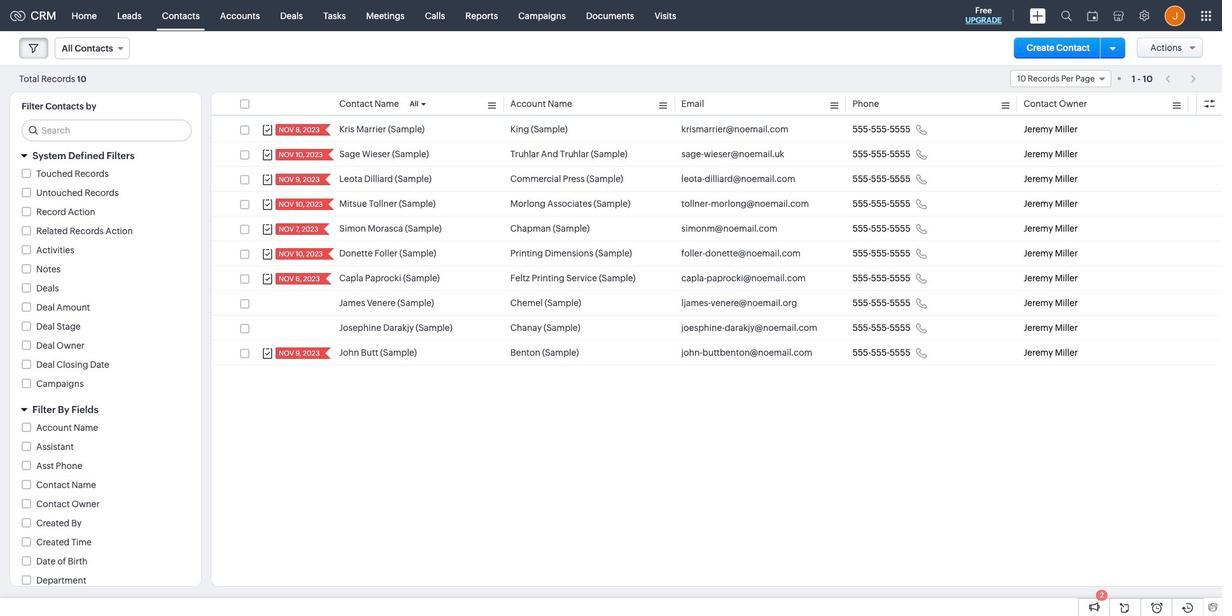 Task type: describe. For each thing, give the bounding box(es) containing it.
search image
[[1061, 10, 1072, 21]]

create menu image
[[1030, 8, 1046, 23]]

profile image
[[1165, 5, 1186, 26]]



Task type: vqa. For each thing, say whether or not it's contained in the screenshot.
the Create Menu element
yes



Task type: locate. For each thing, give the bounding box(es) containing it.
logo image
[[10, 11, 25, 21]]

calendar image
[[1088, 11, 1098, 21]]

navigation
[[1160, 69, 1203, 88]]

Search text field
[[22, 120, 191, 141]]

create menu element
[[1023, 0, 1054, 31]]

profile element
[[1158, 0, 1193, 31]]

row group
[[211, 117, 1223, 365]]

None field
[[55, 38, 130, 59], [1010, 70, 1112, 87], [55, 38, 130, 59], [1010, 70, 1112, 87]]

search element
[[1054, 0, 1080, 31]]



